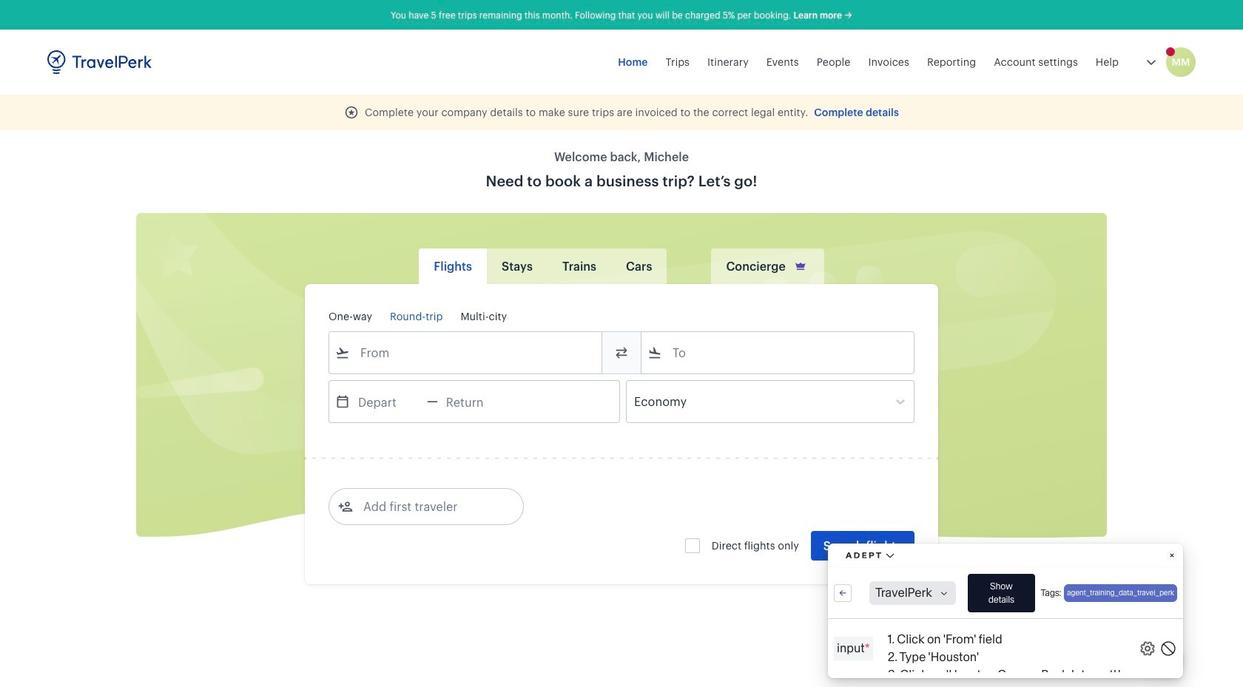 Task type: locate. For each thing, give the bounding box(es) containing it.
Depart text field
[[350, 381, 427, 423]]

Add first traveler search field
[[353, 495, 507, 519]]

To search field
[[662, 341, 895, 365]]

Return text field
[[438, 381, 515, 423]]



Task type: describe. For each thing, give the bounding box(es) containing it.
From search field
[[350, 341, 582, 365]]



